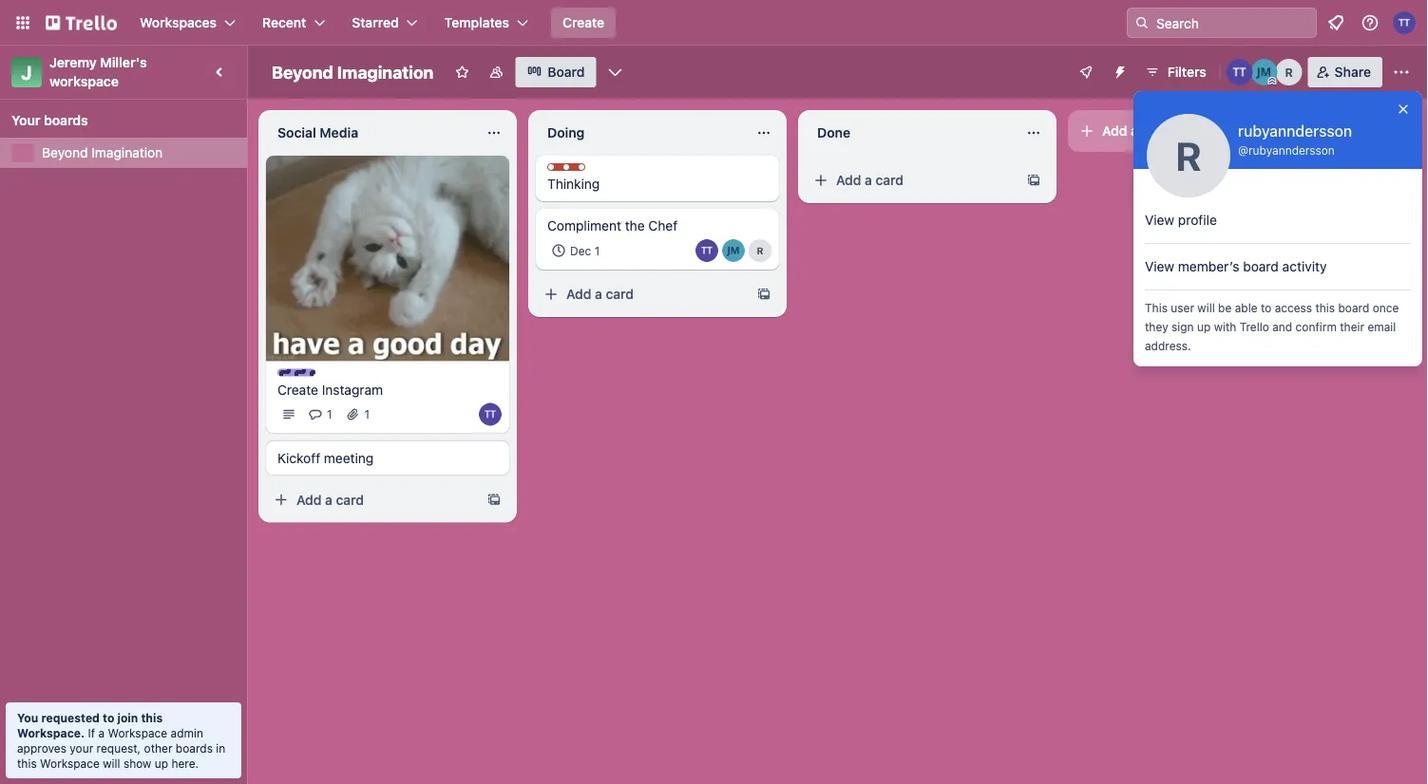 Task type: locate. For each thing, give the bounding box(es) containing it.
share
[[1335, 64, 1371, 80]]

approves
[[17, 742, 66, 755]]

this member is an admin of this board. image
[[1268, 77, 1277, 86]]

0 vertical spatial add a card button
[[806, 165, 1019, 196]]

0 horizontal spatial beyond
[[42, 145, 88, 161]]

1 horizontal spatial beyond
[[272, 62, 333, 82]]

0 horizontal spatial to
[[103, 712, 114, 725]]

0 horizontal spatial up
[[155, 757, 168, 771]]

customize views image
[[606, 63, 625, 82]]

add a card
[[836, 172, 904, 188], [566, 287, 634, 302], [296, 492, 364, 508]]

to inside this user will be able to access this board once they sign up with trello and confirm their email address.
[[1261, 301, 1272, 315]]

1 horizontal spatial create
[[563, 15, 605, 30]]

workspaces button
[[128, 8, 247, 38]]

0 vertical spatial terry turtle (terryturtle) image
[[696, 239, 718, 262]]

beyond down your boards
[[42, 145, 88, 161]]

user
[[1171, 301, 1195, 315]]

1 vertical spatial boards
[[176, 742, 213, 755]]

Dec 1 checkbox
[[547, 239, 606, 262]]

workspace down join
[[108, 727, 167, 740]]

1 horizontal spatial rubyanndersson (rubyanndersson) image
[[1147, 114, 1231, 198]]

1 horizontal spatial beyond imagination
[[272, 62, 434, 82]]

board link
[[515, 57, 596, 87]]

add down done on the top right of the page
[[836, 172, 861, 188]]

0 vertical spatial create from template… image
[[756, 287, 772, 302]]

1 horizontal spatial terry turtle (terryturtle) image
[[696, 239, 718, 262]]

dec
[[570, 244, 591, 258]]

trello
[[1240, 320, 1269, 334]]

add a card button down done text field
[[806, 165, 1019, 196]]

rubyanndersson
[[1238, 122, 1352, 140], [1249, 143, 1335, 157]]

here.
[[171, 757, 199, 771]]

you
[[17, 712, 38, 725]]

0 vertical spatial workspace
[[108, 727, 167, 740]]

0 vertical spatial imagination
[[337, 62, 434, 82]]

Social Media text field
[[266, 118, 475, 148]]

list
[[1183, 123, 1202, 139]]

this inside if a workspace admin approves your request, other boards in this workspace will show up here.
[[17, 757, 37, 771]]

to
[[1261, 301, 1272, 315], [103, 712, 114, 725]]

add a card button for social media
[[266, 485, 479, 515]]

social
[[277, 125, 316, 141]]

0 horizontal spatial this
[[17, 757, 37, 771]]

this
[[1316, 301, 1335, 315], [141, 712, 163, 725], [17, 757, 37, 771]]

boards right your
[[44, 113, 88, 128]]

create instagram link
[[277, 381, 498, 400]]

create button
[[551, 8, 616, 38]]

1 vertical spatial card
[[606, 287, 634, 302]]

r button for jeremy miller (jeremymiller198) icon
[[1276, 59, 1303, 86]]

r button right jeremy miller (jeremymiller198) image
[[749, 239, 772, 262]]

social media
[[277, 125, 358, 141]]

filters button
[[1139, 57, 1212, 87]]

the
[[625, 218, 645, 234]]

workspace
[[108, 727, 167, 740], [40, 757, 100, 771]]

imagination down 'starred' dropdown button
[[337, 62, 434, 82]]

up
[[1197, 320, 1211, 334], [155, 757, 168, 771]]

a for done
[[865, 172, 872, 188]]

up right sign
[[1197, 320, 1211, 334]]

r button for jeremy miller (jeremymiller198) image
[[749, 239, 772, 262]]

0 horizontal spatial imagination
[[92, 145, 163, 161]]

1 horizontal spatial add a card
[[566, 287, 634, 302]]

if a workspace admin approves your request, other boards in this workspace will show up here.
[[17, 727, 226, 771]]

1 view from the top
[[1145, 212, 1175, 228]]

chef
[[648, 218, 678, 234]]

1 vertical spatial rubyanndersson (rubyanndersson) image
[[1147, 114, 1231, 198]]

with
[[1214, 320, 1237, 334]]

card down done text field
[[876, 172, 904, 188]]

recent
[[262, 15, 306, 30]]

another
[[1131, 123, 1180, 139]]

1 vertical spatial rubyanndersson
[[1249, 143, 1335, 157]]

0 horizontal spatial card
[[336, 492, 364, 508]]

0 horizontal spatial add a card button
[[266, 485, 479, 515]]

1 horizontal spatial create from template… image
[[756, 287, 772, 302]]

1 horizontal spatial r button
[[1276, 59, 1303, 86]]

create from template… image
[[756, 287, 772, 302], [487, 493, 502, 508]]

create down "color: purple, title: none" image
[[277, 382, 318, 398]]

r button
[[1276, 59, 1303, 86], [749, 239, 772, 262]]

card down compliment the chef
[[606, 287, 634, 302]]

add another list
[[1102, 123, 1202, 139]]

imagination
[[337, 62, 434, 82], [92, 145, 163, 161]]

kickoff meeting link
[[277, 449, 498, 468]]

add a card button down the
[[536, 279, 749, 310]]

a
[[865, 172, 872, 188], [595, 287, 602, 302], [325, 492, 332, 508], [98, 727, 105, 740]]

1 horizontal spatial 1
[[365, 408, 370, 421]]

0 vertical spatial create
[[563, 15, 605, 30]]

terry turtle (terryturtle) image
[[1393, 11, 1416, 34], [1227, 59, 1253, 86]]

workspaces
[[140, 15, 217, 30]]

beyond down recent popup button at the top left
[[272, 62, 333, 82]]

Search field
[[1150, 9, 1316, 37]]

beyond imagination down the starred
[[272, 62, 434, 82]]

terry turtle (terryturtle) image right open information menu image
[[1393, 11, 1416, 34]]

card down meeting
[[336, 492, 364, 508]]

add a card down kickoff meeting
[[296, 492, 364, 508]]

view for view member's board activity
[[1145, 259, 1175, 275]]

0 horizontal spatial 1
[[327, 408, 332, 421]]

to inside you requested to join this workspace.
[[103, 712, 114, 725]]

a right if
[[98, 727, 105, 740]]

1 horizontal spatial terry turtle (terryturtle) image
[[1393, 11, 1416, 34]]

0 vertical spatial to
[[1261, 301, 1272, 315]]

add a card button
[[806, 165, 1019, 196], [536, 279, 749, 310], [266, 485, 479, 515]]

1 horizontal spatial board
[[1338, 301, 1370, 315]]

to right able
[[1261, 301, 1272, 315]]

1
[[595, 244, 600, 258], [327, 408, 332, 421], [365, 408, 370, 421]]

0 vertical spatial terry turtle (terryturtle) image
[[1393, 11, 1416, 34]]

1 horizontal spatial up
[[1197, 320, 1211, 334]]

will down request,
[[103, 757, 120, 771]]

0 horizontal spatial workspace
[[40, 757, 100, 771]]

view profile
[[1145, 212, 1217, 228]]

r right the 'this member is an admin of this board.' image
[[1285, 66, 1293, 79]]

add a card button for doing
[[536, 279, 749, 310]]

0 vertical spatial view
[[1145, 212, 1175, 228]]

1 vertical spatial create from template… image
[[487, 493, 502, 508]]

0 horizontal spatial add a card
[[296, 492, 364, 508]]

beyond imagination link
[[42, 143, 236, 162]]

up inside if a workspace admin approves your request, other boards in this workspace will show up here.
[[155, 757, 168, 771]]

r button left the share button
[[1276, 59, 1303, 86]]

board up able
[[1243, 259, 1279, 275]]

0 vertical spatial add a card
[[836, 172, 904, 188]]

up inside this user will be able to access this board once they sign up with trello and confirm their email address.
[[1197, 320, 1211, 334]]

a down kickoff meeting
[[325, 492, 332, 508]]

1 down "instagram"
[[365, 408, 370, 421]]

1 vertical spatial add a card button
[[536, 279, 749, 310]]

0 vertical spatial r button
[[1276, 59, 1303, 86]]

meeting
[[324, 450, 374, 466]]

0 horizontal spatial board
[[1243, 259, 1279, 275]]

2 horizontal spatial 1
[[595, 244, 600, 258]]

0 horizontal spatial r button
[[749, 239, 772, 262]]

1 vertical spatial will
[[103, 757, 120, 771]]

card for done
[[876, 172, 904, 188]]

r for the rubyanndersson (rubyanndersson) image related to jeremy miller (jeremymiller198) icon
[[1285, 66, 1293, 79]]

create inside button
[[563, 15, 605, 30]]

your
[[11, 113, 40, 128]]

0 notifications image
[[1325, 11, 1348, 34]]

1 horizontal spatial imagination
[[337, 62, 434, 82]]

1 horizontal spatial r
[[1176, 132, 1202, 179]]

imagination down the your boards with 1 items element
[[92, 145, 163, 161]]

join
[[117, 712, 138, 725]]

0 vertical spatial card
[[876, 172, 904, 188]]

0 horizontal spatial terry turtle (terryturtle) image
[[479, 403, 502, 426]]

request,
[[97, 742, 141, 755]]

1 horizontal spatial boards
[[176, 742, 213, 755]]

add a card down "dec 1"
[[566, 287, 634, 302]]

r right jeremy miller (jeremymiller198) image
[[757, 245, 764, 256]]

close image
[[1396, 102, 1411, 117]]

view
[[1145, 212, 1175, 228], [1145, 259, 1175, 275]]

j
[[21, 61, 32, 83]]

beyond imagination down the your boards with 1 items element
[[42, 145, 163, 161]]

your boards with 1 items element
[[11, 109, 226, 132]]

add a card for social media
[[296, 492, 364, 508]]

1 vertical spatial r button
[[749, 239, 772, 262]]

this right join
[[141, 712, 163, 725]]

beyond
[[272, 62, 333, 82], [42, 145, 88, 161]]

2 vertical spatial rubyanndersson (rubyanndersson) image
[[749, 239, 772, 262]]

color: bold red, title: "thoughts" element
[[547, 163, 619, 178]]

0 vertical spatial beyond
[[272, 62, 333, 82]]

r
[[1285, 66, 1293, 79], [1176, 132, 1202, 179], [757, 245, 764, 256]]

1 vertical spatial create
[[277, 382, 318, 398]]

r left @
[[1176, 132, 1202, 179]]

add for done
[[836, 172, 861, 188]]

board
[[1243, 259, 1279, 275], [1338, 301, 1370, 315]]

2 horizontal spatial card
[[876, 172, 904, 188]]

beyond imagination
[[272, 62, 434, 82], [42, 145, 163, 161]]

compliment the chef link
[[547, 217, 768, 236]]

rubyanndersson (rubyanndersson) image
[[1276, 59, 1303, 86], [1147, 114, 1231, 198], [749, 239, 772, 262]]

1 vertical spatial view
[[1145, 259, 1175, 275]]

2 horizontal spatial r
[[1285, 66, 1293, 79]]

2 horizontal spatial rubyanndersson (rubyanndersson) image
[[1276, 59, 1303, 86]]

rubyanndersson (rubyanndersson) image right jeremy miller (jeremymiller198) image
[[749, 239, 772, 262]]

r for jeremy miller (jeremymiller198) image's the rubyanndersson (rubyanndersson) image
[[757, 245, 764, 256]]

2 horizontal spatial add a card button
[[806, 165, 1019, 196]]

1 vertical spatial this
[[141, 712, 163, 725]]

other
[[144, 742, 172, 755]]

0 vertical spatial rubyanndersson (rubyanndersson) image
[[1276, 59, 1303, 86]]

a down done text field
[[865, 172, 872, 188]]

0 vertical spatial will
[[1198, 301, 1215, 315]]

add down kickoff
[[296, 492, 322, 508]]

0 vertical spatial r
[[1285, 66, 1293, 79]]

2 view from the top
[[1145, 259, 1175, 275]]

activity
[[1283, 259, 1327, 275]]

this down approves
[[17, 757, 37, 771]]

add left another
[[1102, 123, 1127, 139]]

0 horizontal spatial r
[[757, 245, 764, 256]]

add down dec
[[566, 287, 592, 302]]

2 vertical spatial card
[[336, 492, 364, 508]]

rubyanndersson (rubyanndersson) image left @
[[1147, 114, 1231, 198]]

0 vertical spatial board
[[1243, 259, 1279, 275]]

a down "dec 1"
[[595, 287, 602, 302]]

0 horizontal spatial boards
[[44, 113, 88, 128]]

0 vertical spatial beyond imagination
[[272, 62, 434, 82]]

0 vertical spatial this
[[1316, 301, 1335, 315]]

board up their at the top right of page
[[1338, 301, 1370, 315]]

1 vertical spatial terry turtle (terryturtle) image
[[1227, 59, 1253, 86]]

1 horizontal spatial to
[[1261, 301, 1272, 315]]

boards down admin
[[176, 742, 213, 755]]

0 horizontal spatial create
[[277, 382, 318, 398]]

a for social media
[[325, 492, 332, 508]]

add for social media
[[296, 492, 322, 508]]

2 vertical spatial r
[[757, 245, 764, 256]]

this up confirm
[[1316, 301, 1335, 315]]

view left 'profile'
[[1145, 212, 1175, 228]]

will left be
[[1198, 301, 1215, 315]]

jeremy miller (jeremymiller198) image
[[1251, 59, 1278, 86]]

1 vertical spatial r
[[1176, 132, 1202, 179]]

view up this
[[1145, 259, 1175, 275]]

0 horizontal spatial create from template… image
[[487, 493, 502, 508]]

1 vertical spatial up
[[155, 757, 168, 771]]

rubyanndersson (rubyanndersson) image for jeremy miller (jeremymiller198) icon
[[1276, 59, 1303, 86]]

0 vertical spatial up
[[1197, 320, 1211, 334]]

1 vertical spatial board
[[1338, 301, 1370, 315]]

this inside this user will be able to access this board once they sign up with trello and confirm their email address.
[[1316, 301, 1335, 315]]

recent button
[[251, 8, 337, 38]]

2 vertical spatial add a card
[[296, 492, 364, 508]]

starred button
[[340, 8, 429, 38]]

add a card button down kickoff meeting link
[[266, 485, 479, 515]]

to left join
[[103, 712, 114, 725]]

terry turtle (terryturtle) image left the 'this member is an admin of this board.' image
[[1227, 59, 1253, 86]]

1 horizontal spatial this
[[141, 712, 163, 725]]

add a card down done on the top right of the page
[[836, 172, 904, 188]]

1 horizontal spatial add a card button
[[536, 279, 749, 310]]

2 horizontal spatial add a card
[[836, 172, 904, 188]]

templates button
[[433, 8, 540, 38]]

0 horizontal spatial beyond imagination
[[42, 145, 163, 161]]

card
[[876, 172, 904, 188], [606, 287, 634, 302], [336, 492, 364, 508]]

boards inside if a workspace admin approves your request, other boards in this workspace will show up here.
[[176, 742, 213, 755]]

0 horizontal spatial will
[[103, 757, 120, 771]]

1 down create instagram
[[327, 408, 332, 421]]

board
[[548, 64, 585, 80]]

2 vertical spatial add a card button
[[266, 485, 479, 515]]

1 vertical spatial to
[[103, 712, 114, 725]]

r for middle the rubyanndersson (rubyanndersson) image
[[1176, 132, 1202, 179]]

beyond imagination inside beyond imagination link
[[42, 145, 163, 161]]

done
[[817, 125, 851, 141]]

thoughts thinking
[[547, 164, 619, 192]]

workspace down 'your'
[[40, 757, 100, 771]]

card for social media
[[336, 492, 364, 508]]

search image
[[1135, 15, 1150, 30]]

member's
[[1178, 259, 1240, 275]]

1 vertical spatial beyond imagination
[[42, 145, 163, 161]]

thinking link
[[547, 175, 768, 194]]

create from template… image for doing
[[756, 287, 772, 302]]

2 horizontal spatial this
[[1316, 301, 1335, 315]]

profile
[[1178, 212, 1217, 228]]

2 vertical spatial this
[[17, 757, 37, 771]]

star or unstar board image
[[455, 65, 470, 80]]

rubyanndersson (rubyanndersson) image left the share button
[[1276, 59, 1303, 86]]

1 right dec
[[595, 244, 600, 258]]

create up board
[[563, 15, 605, 30]]

create
[[563, 15, 605, 30], [277, 382, 318, 398]]

terry turtle (terryturtle) image
[[696, 239, 718, 262], [479, 403, 502, 426]]

0 horizontal spatial rubyanndersson (rubyanndersson) image
[[749, 239, 772, 262]]

1 horizontal spatial will
[[1198, 301, 1215, 315]]

1 vertical spatial add a card
[[566, 287, 634, 302]]

up down other
[[155, 757, 168, 771]]

boards
[[44, 113, 88, 128], [176, 742, 213, 755]]

1 horizontal spatial card
[[606, 287, 634, 302]]



Task type: vqa. For each thing, say whether or not it's contained in the screenshot.
watch button
no



Task type: describe. For each thing, give the bounding box(es) containing it.
thinking
[[547, 176, 600, 192]]

doing
[[547, 125, 585, 141]]

jeremy miller's workspace
[[49, 55, 150, 89]]

confirm
[[1296, 320, 1337, 334]]

address.
[[1145, 339, 1191, 353]]

jeremy miller (jeremymiller198) image
[[722, 239, 745, 262]]

create from template… image
[[1026, 173, 1042, 188]]

view for view profile
[[1145, 212, 1175, 228]]

add another list button
[[1068, 110, 1327, 152]]

add a card for done
[[836, 172, 904, 188]]

add inside 'button'
[[1102, 123, 1127, 139]]

Done text field
[[806, 118, 1015, 148]]

add a card button for done
[[806, 165, 1019, 196]]

they
[[1145, 320, 1169, 334]]

add a card for doing
[[566, 287, 634, 302]]

this user will be able to access this board once they sign up with trello and confirm their email address.
[[1145, 301, 1399, 353]]

workspace
[[49, 74, 119, 89]]

you requested to join this workspace.
[[17, 712, 163, 740]]

primary element
[[0, 0, 1427, 46]]

thoughts
[[566, 164, 619, 178]]

create for create
[[563, 15, 605, 30]]

your boards
[[11, 113, 88, 128]]

@
[[1238, 143, 1249, 157]]

card for doing
[[606, 287, 634, 302]]

rubyanndersson @ rubyanndersson
[[1238, 122, 1352, 157]]

starred
[[352, 15, 399, 30]]

this inside you requested to join this workspace.
[[141, 712, 163, 725]]

will inside if a workspace admin approves your request, other boards in this workspace will show up here.
[[103, 757, 120, 771]]

view member's board activity
[[1145, 259, 1327, 275]]

beyond imagination inside text box
[[272, 62, 434, 82]]

be
[[1218, 301, 1232, 315]]

sign
[[1172, 320, 1194, 334]]

rubyanndersson inside rubyanndersson @ rubyanndersson
[[1249, 143, 1335, 157]]

compliment
[[547, 218, 621, 234]]

will inside this user will be able to access this board once they sign up with trello and confirm their email address.
[[1198, 301, 1215, 315]]

1 inside checkbox
[[595, 244, 600, 258]]

automation image
[[1105, 57, 1132, 84]]

create instagram
[[277, 382, 383, 398]]

instagram
[[322, 382, 383, 398]]

Doing text field
[[536, 118, 745, 148]]

admin
[[171, 727, 203, 740]]

once
[[1373, 301, 1399, 315]]

color: purple, title: none image
[[277, 369, 315, 377]]

a inside if a workspace admin approves your request, other boards in this workspace will show up here.
[[98, 727, 105, 740]]

power ups image
[[1078, 65, 1094, 80]]

in
[[216, 742, 226, 755]]

1 vertical spatial workspace
[[40, 757, 100, 771]]

rubyanndersson (rubyanndersson) image for jeremy miller (jeremymiller198) image
[[749, 239, 772, 262]]

able
[[1235, 301, 1258, 315]]

add for doing
[[566, 287, 592, 302]]

workspace navigation collapse icon image
[[207, 59, 234, 86]]

open information menu image
[[1361, 13, 1380, 32]]

requested
[[41, 712, 100, 725]]

jeremy
[[49, 55, 97, 70]]

create from template… image for social media
[[487, 493, 502, 508]]

if
[[88, 727, 95, 740]]

media
[[320, 125, 358, 141]]

back to home image
[[46, 8, 117, 38]]

miller's
[[100, 55, 147, 70]]

beyond inside text box
[[272, 62, 333, 82]]

Board name text field
[[262, 57, 443, 87]]

1 vertical spatial imagination
[[92, 145, 163, 161]]

share button
[[1308, 57, 1383, 87]]

compliment the chef
[[547, 218, 678, 234]]

filters
[[1168, 64, 1207, 80]]

1 vertical spatial terry turtle (terryturtle) image
[[479, 403, 502, 426]]

show menu image
[[1392, 63, 1411, 82]]

0 horizontal spatial terry turtle (terryturtle) image
[[1227, 59, 1253, 86]]

a for doing
[[595, 287, 602, 302]]

imagination inside text box
[[337, 62, 434, 82]]

show
[[123, 757, 151, 771]]

kickoff
[[277, 450, 320, 466]]

your
[[70, 742, 93, 755]]

and
[[1273, 320, 1293, 334]]

workspace visible image
[[489, 65, 504, 80]]

1 horizontal spatial workspace
[[108, 727, 167, 740]]

0 vertical spatial rubyanndersson
[[1238, 122, 1352, 140]]

workspace.
[[17, 727, 85, 740]]

create for create instagram
[[277, 382, 318, 398]]

this
[[1145, 301, 1168, 315]]

access
[[1275, 301, 1312, 315]]

dec 1
[[570, 244, 600, 258]]

0 vertical spatial boards
[[44, 113, 88, 128]]

board inside this user will be able to access this board once they sign up with trello and confirm their email address.
[[1338, 301, 1370, 315]]

email
[[1368, 320, 1396, 334]]

kickoff meeting
[[277, 450, 374, 466]]

1 vertical spatial beyond
[[42, 145, 88, 161]]

their
[[1340, 320, 1365, 334]]

templates
[[444, 15, 509, 30]]



